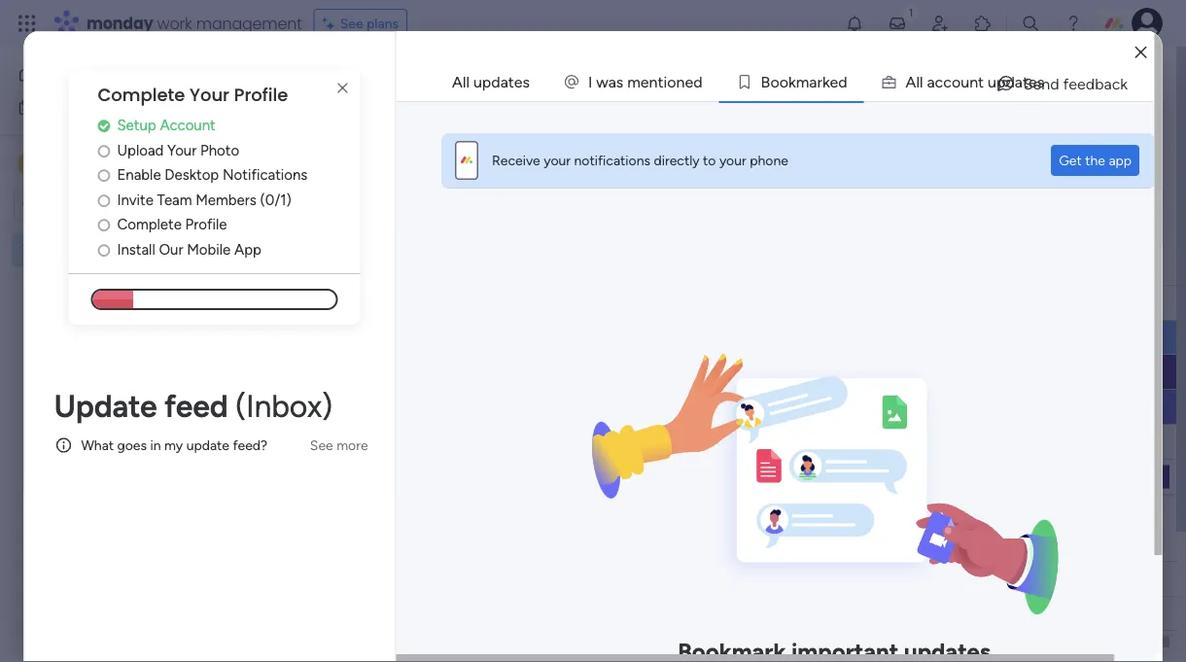 Task type: locate. For each thing, give the bounding box(es) containing it.
a
[[608, 72, 616, 91], [809, 72, 817, 91], [926, 72, 934, 91], [1014, 72, 1022, 91]]

1 vertical spatial profile
[[185, 216, 227, 233]]

0 horizontal spatial t
[[657, 72, 663, 91]]

1 horizontal spatial of
[[740, 105, 753, 121]]

1 horizontal spatial 1
[[1094, 73, 1100, 90]]

of right type in the left of the page
[[405, 105, 418, 121]]

u left p
[[960, 72, 969, 91]]

s right w
[[616, 72, 623, 91]]

tab list
[[435, 62, 1155, 101]]

date
[[974, 571, 1001, 587]]

main workspace
[[45, 155, 159, 173]]

main table
[[325, 140, 389, 156]]

1 vertical spatial complete
[[117, 216, 182, 233]]

a right a
[[926, 72, 934, 91]]

notifications
[[574, 152, 650, 169]]

this month
[[334, 253, 434, 278]]

complete
[[98, 83, 185, 107], [117, 216, 182, 233]]

home button
[[12, 58, 209, 89]]

1 horizontal spatial my first board
[[296, 65, 456, 98]]

main inside "button"
[[325, 140, 354, 156]]

0 vertical spatial 1
[[1094, 73, 1100, 90]]

circle o image up search in workspace field
[[98, 168, 110, 183]]

3 o from the left
[[779, 72, 788, 91]]

1 horizontal spatial invite
[[1048, 73, 1082, 90]]

1 horizontal spatial main
[[325, 140, 354, 156]]

1 horizontal spatial d
[[838, 72, 847, 91]]

1 horizontal spatial t
[[978, 72, 984, 91]]

project left 3
[[367, 400, 411, 416]]

stands.
[[875, 105, 918, 121]]

0 vertical spatial profile
[[234, 83, 288, 107]]

main left table
[[325, 140, 354, 156]]

n left i
[[649, 72, 657, 91]]

of
[[405, 105, 418, 121], [740, 105, 753, 121]]

my down home
[[43, 99, 61, 116]]

your
[[797, 105, 824, 121], [543, 152, 570, 169], [719, 152, 746, 169]]

1 horizontal spatial n
[[676, 72, 684, 91]]

project for project 2
[[367, 365, 411, 381]]

in
[[150, 437, 161, 453]]

new project button
[[295, 184, 386, 215]]

enable desktop notifications
[[117, 166, 308, 184]]

done
[[824, 364, 857, 381]]

circle o image up circle o image
[[98, 193, 110, 207]]

your down account
[[167, 141, 197, 159]]

enable desktop notifications link
[[98, 164, 360, 186]]

board up project. at top
[[385, 65, 456, 98]]

u right activity
[[987, 72, 996, 91]]

1 horizontal spatial your
[[719, 152, 746, 169]]

project 3
[[367, 400, 422, 416]]

circle o image inside upload your photo "link"
[[98, 143, 110, 158]]

3 a from the left
[[926, 72, 934, 91]]

2 n from the left
[[676, 72, 684, 91]]

0 horizontal spatial work
[[65, 99, 94, 116]]

4 o from the left
[[951, 72, 960, 91]]

get the app button
[[1051, 145, 1139, 176]]

month right next
[[378, 529, 437, 554]]

circle o image inside the enable desktop notifications link
[[98, 168, 110, 183]]

month for this month
[[375, 253, 434, 278]]

b o o k m a r k e d
[[760, 72, 847, 91]]

4 circle o image from the top
[[98, 242, 110, 257]]

0 horizontal spatial your
[[543, 152, 570, 169]]

work right monday
[[157, 12, 192, 34]]

n
[[649, 72, 657, 91], [676, 72, 684, 91], [969, 72, 978, 91]]

0 vertical spatial invite
[[1048, 73, 1082, 90]]

0 vertical spatial my
[[296, 65, 330, 98]]

1 vertical spatial month
[[378, 529, 437, 554]]

invite left /
[[1048, 73, 1082, 90]]

0 horizontal spatial d
[[693, 72, 702, 91]]

0 horizontal spatial invite
[[117, 191, 153, 208]]

my inside list box
[[46, 242, 64, 258]]

0 horizontal spatial profile
[[185, 216, 227, 233]]

see for see plans
[[340, 15, 363, 32]]

complete up setup
[[98, 83, 185, 107]]

first inside list box
[[68, 242, 92, 258]]

0 vertical spatial your
[[190, 83, 229, 107]]

0 horizontal spatial main
[[45, 155, 79, 173]]

p
[[996, 72, 1005, 91]]

1 vertical spatial first
[[68, 242, 92, 258]]

o up and
[[667, 72, 676, 91]]

close image
[[1135, 45, 1147, 60]]

circle o image
[[98, 143, 110, 158], [98, 168, 110, 183], [98, 193, 110, 207], [98, 242, 110, 257]]

project left 2
[[367, 365, 411, 381]]

o up where
[[770, 72, 779, 91]]

2 horizontal spatial d
[[1005, 72, 1014, 91]]

d right r
[[838, 72, 847, 91]]

2 horizontal spatial n
[[969, 72, 978, 91]]

your down b o o k m a r k e d
[[797, 105, 824, 121]]

project
[[334, 191, 378, 208], [367, 330, 411, 346], [367, 365, 411, 381], [367, 400, 411, 416]]

team
[[157, 191, 192, 208]]

see left more
[[310, 437, 333, 453]]

home
[[45, 66, 82, 82]]

app
[[234, 240, 261, 258]]

first up the any
[[335, 65, 379, 98]]

2 t from the left
[[978, 72, 984, 91]]

0 horizontal spatial see
[[310, 437, 333, 453]]

new
[[302, 191, 331, 208]]

add view image
[[490, 141, 498, 155]]

i
[[588, 72, 592, 91]]

1 vertical spatial my
[[43, 99, 61, 116]]

0 horizontal spatial 1
[[415, 330, 420, 346]]

1 m from the left
[[627, 72, 640, 91]]

complete for complete your profile
[[98, 83, 185, 107]]

0 vertical spatial work
[[157, 12, 192, 34]]

o left p
[[951, 72, 960, 91]]

workspace image
[[18, 153, 38, 175]]

all updates
[[452, 72, 529, 91]]

d right i
[[693, 72, 702, 91]]

main inside workspace selection element
[[45, 155, 79, 173]]

1 horizontal spatial u
[[987, 72, 996, 91]]

2 vertical spatial see
[[310, 437, 333, 453]]

0 vertical spatial board
[[385, 65, 456, 98]]

circle o image inside install our mobile app link
[[98, 242, 110, 257]]

2 vertical spatial my
[[46, 242, 64, 258]]

project right new
[[334, 191, 378, 208]]

complete profile
[[117, 216, 227, 233]]

hide
[[814, 191, 843, 208]]

update
[[186, 437, 229, 453]]

next
[[334, 529, 373, 554]]

your up person 'popup button'
[[543, 152, 570, 169]]

s left invite / 1
[[1037, 72, 1044, 91]]

send feedback button
[[988, 68, 1135, 99]]

0 horizontal spatial of
[[405, 105, 418, 121]]

apps image
[[973, 14, 993, 33]]

main
[[325, 140, 354, 156], [45, 155, 79, 173]]

2 c from the left
[[943, 72, 951, 91]]

e left i
[[640, 72, 649, 91]]

e right r
[[829, 72, 838, 91]]

month right "this"
[[375, 253, 434, 278]]

My first board field
[[291, 65, 461, 98]]

0 vertical spatial my first board
[[296, 65, 456, 98]]

profile down invite team members (0/1) in the top of the page
[[185, 216, 227, 233]]

/
[[1085, 73, 1091, 90]]

1 vertical spatial my first board
[[46, 242, 131, 258]]

profile up setup account link
[[234, 83, 288, 107]]

t up and
[[657, 72, 663, 91]]

my left dapulse x slim icon
[[296, 65, 330, 98]]

what goes in my update feed?
[[81, 437, 267, 453]]

see inside see plans button
[[340, 15, 363, 32]]

1 c from the left
[[934, 72, 943, 91]]

c
[[934, 72, 943, 91], [943, 72, 951, 91]]

main table button
[[295, 132, 404, 163]]

m for e
[[627, 72, 640, 91]]

3 t from the left
[[1022, 72, 1028, 91]]

1 a from the left
[[608, 72, 616, 91]]

0 horizontal spatial s
[[616, 72, 623, 91]]

t left p
[[978, 72, 984, 91]]

Search in workspace field
[[41, 194, 162, 217]]

1 of from the left
[[405, 105, 418, 121]]

see
[[340, 15, 363, 32], [887, 104, 910, 120], [310, 437, 333, 453]]

1 horizontal spatial profile
[[234, 83, 288, 107]]

first down search in workspace field
[[68, 242, 92, 258]]

a
[[905, 72, 916, 91]]

my down search in workspace field
[[46, 242, 64, 258]]

invite down enable on the top of the page
[[117, 191, 153, 208]]

main right workspace image
[[45, 155, 79, 173]]

any
[[349, 105, 371, 121]]

1 vertical spatial your
[[167, 141, 197, 159]]

photo
[[200, 141, 239, 159]]

due date
[[946, 571, 1001, 587]]

c up "more"
[[943, 72, 951, 91]]

get
[[1058, 152, 1081, 169]]

n left p
[[969, 72, 978, 91]]

your
[[190, 83, 229, 107], [167, 141, 197, 159]]

see left plans
[[340, 15, 363, 32]]

1 horizontal spatial m
[[795, 72, 809, 91]]

board down circle o image
[[95, 242, 131, 258]]

1 u from the left
[[960, 72, 969, 91]]

keep
[[673, 105, 702, 121]]

circle o image down check circle icon
[[98, 143, 110, 158]]

person button
[[521, 184, 605, 215]]

e right i
[[684, 72, 693, 91]]

1 horizontal spatial work
[[157, 12, 192, 34]]

feed
[[164, 387, 228, 425]]

circle o image inside invite team members (0/1) link
[[98, 193, 110, 207]]

setup
[[117, 116, 156, 134]]

your up setup account link
[[190, 83, 229, 107]]

invite for invite / 1
[[1048, 73, 1082, 90]]

see left "more"
[[887, 104, 910, 120]]

2 m from the left
[[795, 72, 809, 91]]

2 circle o image from the top
[[98, 168, 110, 183]]

project
[[828, 105, 872, 121]]

d for i w a s m e n t i o n e d
[[693, 72, 702, 91]]

phone
[[749, 152, 788, 169]]

a l l a c c o u n t u p d a t e s
[[905, 72, 1044, 91]]

month inside next month field
[[378, 529, 437, 554]]

0 vertical spatial see
[[340, 15, 363, 32]]

option
[[0, 232, 248, 236]]

l right a
[[919, 72, 923, 91]]

o right b
[[779, 72, 788, 91]]

c right a
[[934, 72, 943, 91]]

your for photo
[[167, 141, 197, 159]]

1 image
[[902, 1, 920, 23]]

work
[[157, 12, 192, 34], [65, 99, 94, 116]]

e
[[640, 72, 649, 91], [684, 72, 693, 91], [829, 72, 838, 91], [1028, 72, 1037, 91]]

k up project
[[822, 72, 829, 91]]

Search field
[[452, 186, 510, 213]]

your inside "link"
[[167, 141, 197, 159]]

1 vertical spatial board
[[95, 242, 131, 258]]

project 1
[[367, 330, 420, 346]]

This month field
[[330, 253, 439, 278]]

show board description image
[[469, 72, 493, 91]]

1 vertical spatial work
[[65, 99, 94, 116]]

my
[[296, 65, 330, 98], [43, 99, 61, 116], [46, 242, 64, 258]]

t right p
[[1022, 72, 1028, 91]]

1
[[1094, 73, 1100, 90], [415, 330, 420, 346]]

complete inside 'link'
[[117, 216, 182, 233]]

m left i
[[627, 72, 640, 91]]

2 horizontal spatial t
[[1022, 72, 1028, 91]]

0 vertical spatial month
[[375, 253, 434, 278]]

invite team members (0/1) link
[[98, 189, 360, 211]]

0 horizontal spatial my first board
[[46, 242, 131, 258]]

desktop
[[165, 166, 219, 184]]

2 horizontal spatial see
[[887, 104, 910, 120]]

3 d from the left
[[1005, 72, 1014, 91]]

1 circle o image from the top
[[98, 143, 110, 158]]

e right p
[[1028, 72, 1037, 91]]

column information image
[[880, 571, 895, 587]]

upload
[[117, 141, 164, 159]]

0 horizontal spatial u
[[960, 72, 969, 91]]

a right p
[[1014, 72, 1022, 91]]

1 horizontal spatial k
[[822, 72, 829, 91]]

complete up the install
[[117, 216, 182, 233]]

d left send
[[1005, 72, 1014, 91]]

your right to
[[719, 152, 746, 169]]

1 right /
[[1094, 73, 1100, 90]]

update
[[54, 387, 157, 425]]

management
[[196, 12, 302, 34]]

1 d from the left
[[693, 72, 702, 91]]

0 vertical spatial complete
[[98, 83, 185, 107]]

work down home
[[65, 99, 94, 116]]

invite inside button
[[1048, 73, 1082, 90]]

Next month field
[[330, 529, 442, 554]]

my inside button
[[43, 99, 61, 116]]

0 horizontal spatial m
[[627, 72, 640, 91]]

work inside button
[[65, 99, 94, 116]]

1 horizontal spatial s
[[1037, 72, 1044, 91]]

a right i
[[608, 72, 616, 91]]

1 vertical spatial invite
[[117, 191, 153, 208]]

0 horizontal spatial board
[[95, 242, 131, 258]]

l left activity
[[916, 72, 919, 91]]

see inside see more button
[[310, 437, 333, 453]]

d
[[693, 72, 702, 91], [838, 72, 847, 91], [1005, 72, 1014, 91]]

receive
[[492, 152, 540, 169]]

0 vertical spatial first
[[335, 65, 379, 98]]

search everything image
[[1021, 14, 1040, 33]]

hide button
[[783, 184, 855, 215]]

invite team members (0/1)
[[117, 191, 291, 208]]

r
[[817, 72, 822, 91]]

a right b
[[809, 72, 817, 91]]

due
[[946, 571, 970, 587]]

check circle image
[[98, 118, 110, 133]]

m left r
[[795, 72, 809, 91]]

see inside see more link
[[887, 104, 910, 120]]

circle o image down circle o image
[[98, 242, 110, 257]]

month inside 'this month' field
[[375, 253, 434, 278]]

n right i
[[676, 72, 684, 91]]

0 horizontal spatial first
[[68, 242, 92, 258]]

my first board up type in the left of the page
[[296, 65, 456, 98]]

1 horizontal spatial first
[[335, 65, 379, 98]]

3 circle o image from the top
[[98, 193, 110, 207]]

invite
[[1048, 73, 1082, 90], [117, 191, 153, 208]]

my first board down circle o image
[[46, 242, 131, 258]]

t
[[657, 72, 663, 91], [978, 72, 984, 91], [1022, 72, 1028, 91]]

of right the track
[[740, 105, 753, 121]]

1 up 2
[[415, 330, 420, 346]]

invite for invite team members (0/1)
[[117, 191, 153, 208]]

0 horizontal spatial n
[[649, 72, 657, 91]]

manage any type of project. assign owners, set timelines and keep track of where your project stands.
[[297, 105, 918, 121]]

k right b
[[788, 72, 795, 91]]

1 vertical spatial see
[[887, 104, 910, 120]]

board inside list box
[[95, 242, 131, 258]]

0 horizontal spatial k
[[788, 72, 795, 91]]

project up project 2
[[367, 330, 411, 346]]

l
[[916, 72, 919, 91], [919, 72, 923, 91]]

1 horizontal spatial see
[[340, 15, 363, 32]]

s
[[616, 72, 623, 91], [1037, 72, 1044, 91]]



Task type: vqa. For each thing, say whether or not it's contained in the screenshot.
Info
no



Task type: describe. For each thing, give the bounding box(es) containing it.
send
[[1023, 74, 1059, 93]]

sort
[[740, 191, 766, 208]]

v2 done deadline image
[[913, 363, 928, 382]]

collapse board header image
[[1127, 140, 1142, 156]]

2 a from the left
[[809, 72, 817, 91]]

see more link
[[885, 102, 947, 122]]

2 l from the left
[[919, 72, 923, 91]]

Owner field
[[702, 568, 753, 590]]

my
[[164, 437, 183, 453]]

see plans
[[340, 15, 399, 32]]

1 s from the left
[[616, 72, 623, 91]]

sort button
[[709, 184, 777, 215]]

project for project 3
[[367, 400, 411, 416]]

Due date field
[[941, 568, 1006, 590]]

Status field
[[816, 568, 866, 590]]

month for next month
[[378, 529, 437, 554]]

workspace selection element
[[18, 152, 162, 177]]

all
[[452, 72, 469, 91]]

profile inside 'link'
[[185, 216, 227, 233]]

1 o from the left
[[667, 72, 676, 91]]

2
[[415, 365, 422, 381]]

all updates link
[[436, 63, 545, 100]]

see more
[[887, 104, 945, 120]]

filter
[[642, 191, 673, 208]]

more
[[913, 104, 945, 120]]

1 n from the left
[[649, 72, 657, 91]]

my work
[[43, 99, 94, 116]]

my first board list box
[[0, 229, 248, 529]]

1 inside button
[[1094, 73, 1100, 90]]

2 k from the left
[[822, 72, 829, 91]]

2 horizontal spatial your
[[797, 105, 824, 121]]

our
[[159, 240, 183, 258]]

arrow down image
[[679, 188, 703, 211]]

automate
[[1022, 140, 1083, 156]]

4 a from the left
[[1014, 72, 1022, 91]]

complete profile link
[[98, 214, 360, 236]]

status
[[821, 571, 861, 587]]

account
[[160, 116, 216, 134]]

2 e from the left
[[684, 72, 693, 91]]

filter button
[[611, 184, 703, 215]]

updates
[[473, 72, 529, 91]]

i w a s m e n t i o n e d
[[588, 72, 702, 91]]

complete for complete profile
[[117, 216, 182, 233]]

3 n from the left
[[969, 72, 978, 91]]

see plans button
[[314, 9, 407, 38]]

where
[[756, 105, 794, 121]]

m
[[22, 156, 34, 172]]

circle o image
[[98, 218, 110, 232]]

my work button
[[12, 92, 209, 123]]

next month
[[334, 529, 437, 554]]

b
[[760, 72, 770, 91]]

the
[[1085, 152, 1105, 169]]

receive your notifications directly to your phone
[[492, 152, 788, 169]]

main for main workspace
[[45, 155, 79, 173]]

circle o image for upload
[[98, 143, 110, 158]]

setup account
[[117, 116, 216, 134]]

see more button
[[302, 430, 376, 461]]

feedback
[[1063, 74, 1127, 93]]

help image
[[1064, 14, 1083, 33]]

project.
[[422, 105, 469, 121]]

integrate
[[819, 140, 875, 156]]

dapulse x slim image
[[331, 77, 354, 100]]

(inbox)
[[235, 387, 332, 425]]

table
[[357, 140, 389, 156]]

add to favorites image
[[502, 71, 522, 91]]

and
[[647, 105, 670, 121]]

workspace
[[83, 155, 159, 173]]

stuck
[[823, 399, 858, 416]]

to
[[702, 152, 715, 169]]

(0/1)
[[260, 191, 291, 208]]

type
[[374, 105, 402, 121]]

d for a l l a c c o u n t u p d a t e s
[[1005, 72, 1014, 91]]

kanban
[[418, 140, 464, 156]]

1 k from the left
[[788, 72, 795, 91]]

2 u from the left
[[987, 72, 996, 91]]

activity
[[920, 73, 967, 90]]

setup account link
[[98, 115, 360, 136]]

project for project 1
[[367, 330, 411, 346]]

members
[[196, 191, 257, 208]]

invite / 1 button
[[1012, 66, 1108, 97]]

update feed (inbox)
[[54, 387, 332, 425]]

main for main table
[[325, 140, 354, 156]]

circle o image for invite
[[98, 193, 110, 207]]

1 e from the left
[[640, 72, 649, 91]]

2 of from the left
[[740, 105, 753, 121]]

invite members image
[[930, 14, 950, 33]]

3 e from the left
[[829, 72, 838, 91]]

circle o image for enable
[[98, 168, 110, 183]]

directly
[[653, 152, 699, 169]]

see for see more
[[887, 104, 910, 120]]

enable
[[117, 166, 161, 184]]

1 t from the left
[[657, 72, 663, 91]]

manage
[[297, 105, 346, 121]]

this
[[334, 253, 370, 278]]

1 l from the left
[[916, 72, 919, 91]]

3
[[415, 400, 422, 416]]

your for profile
[[190, 83, 229, 107]]

angle down image
[[395, 192, 405, 207]]

tab list containing all updates
[[435, 62, 1155, 101]]

plans
[[367, 15, 399, 32]]

4 e from the left
[[1028, 72, 1037, 91]]

column information image
[[1015, 571, 1031, 587]]

owner
[[707, 571, 748, 587]]

v2 search image
[[437, 188, 452, 210]]

my first board inside my first board list box
[[46, 242, 131, 258]]

complete your profile
[[98, 83, 288, 107]]

activity button
[[912, 66, 1004, 97]]

circle o image for install
[[98, 242, 110, 257]]

new project
[[302, 191, 378, 208]]

get the app
[[1058, 152, 1131, 169]]

w
[[596, 72, 608, 91]]

work for my
[[65, 99, 94, 116]]

see for see more
[[310, 437, 333, 453]]

upload your photo
[[117, 141, 239, 159]]

select product image
[[17, 14, 37, 33]]

1 vertical spatial 1
[[415, 330, 420, 346]]

i
[[663, 72, 667, 91]]

john smith image
[[1132, 8, 1163, 39]]

1 horizontal spatial board
[[385, 65, 456, 98]]

see more
[[310, 437, 368, 453]]

work for monday
[[157, 12, 192, 34]]

project inside button
[[334, 191, 378, 208]]

notifications image
[[845, 14, 864, 33]]

2 d from the left
[[838, 72, 847, 91]]

invite / 1
[[1048, 73, 1100, 90]]

autopilot image
[[998, 134, 1014, 159]]

track
[[706, 105, 736, 121]]

send feedback
[[1023, 74, 1127, 93]]

2 s from the left
[[1037, 72, 1044, 91]]

inbox image
[[888, 14, 907, 33]]

m for a
[[795, 72, 809, 91]]

2 o from the left
[[770, 72, 779, 91]]



